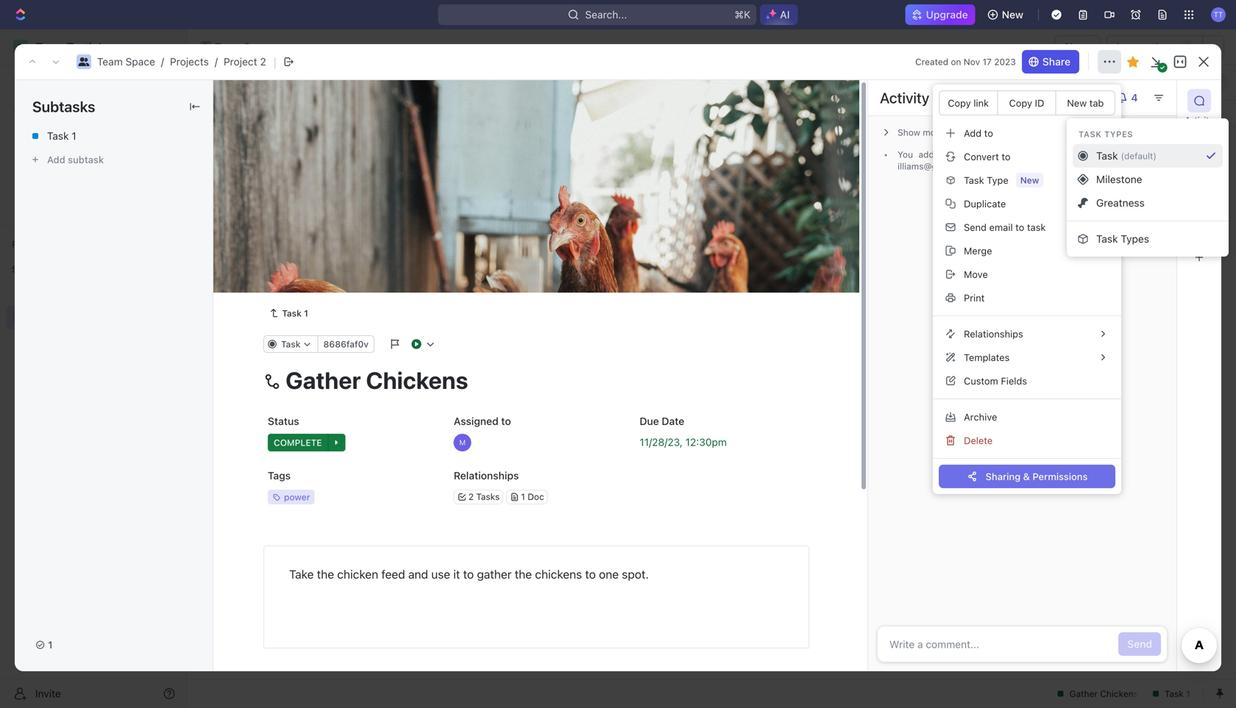 Task type: locate. For each thing, give the bounding box(es) containing it.
team right user group icon
[[215, 41, 241, 53]]

resources button
[[902, 134, 1172, 152]]

1 horizontal spatial team space link
[[196, 38, 278, 56]]

mariaaaw
[[986, 149, 1029, 160]]

1 horizontal spatial copy
[[1009, 97, 1032, 109]]

task type
[[964, 175, 1009, 186]]

team
[[215, 41, 241, 53], [97, 56, 123, 68]]

drop
[[1002, 190, 1024, 201]]

projects button
[[224, 301, 413, 338]]

subtasks
[[32, 98, 95, 115]]

0 vertical spatial projects
[[170, 56, 209, 68]]

2 inside team space / projects / project 2 |
[[260, 56, 266, 68]]

2 copy from the left
[[1009, 97, 1032, 109]]

2 vertical spatial new
[[1020, 175, 1039, 185]]

nov
[[964, 57, 980, 67]]

types down greatness button
[[1121, 233, 1149, 245]]

project right in at the top left
[[283, 184, 316, 196]]

due date
[[640, 415, 684, 427]]

status
[[268, 415, 299, 427]]

team inside team space link
[[215, 41, 241, 53]]

1 vertical spatial activity
[[1185, 116, 1214, 124]]

activity up task links on the right top of the page
[[1185, 116, 1214, 124]]

custom
[[964, 376, 998, 387]]

team for team space / projects / project 2 |
[[97, 56, 123, 68]]

favorites button
[[6, 235, 65, 253]]

1 horizontal spatial 2023
[[1087, 149, 1109, 160]]

0 vertical spatial task types
[[1079, 130, 1133, 139]]

space for team space / projects / project 2 |
[[126, 56, 155, 68]]

relationships
[[454, 470, 519, 482]]

0 horizontal spatial 2
[[260, 56, 266, 68]]

projects down user group icon
[[170, 56, 209, 68]]

task 1 link down "inbox" link
[[15, 124, 213, 148]]

0 horizontal spatial the
[[317, 568, 334, 582]]

1 horizontal spatial send
[[1127, 638, 1152, 650]]

0 vertical spatial project
[[224, 56, 257, 68]]

&
[[1023, 471, 1030, 482]]

move button
[[939, 263, 1115, 286]]

project down •
[[244, 207, 278, 219]]

0 horizontal spatial activity
[[880, 89, 930, 106]]

1 vertical spatial team
[[97, 56, 123, 68]]

2
[[260, 56, 266, 68], [468, 492, 474, 502]]

1 horizontal spatial task 1 link
[[263, 305, 314, 322]]

added
[[919, 149, 945, 160]]

home
[[35, 77, 63, 89]]

task 1 link down folders
[[263, 305, 314, 322]]

2 vertical spatial list
[[244, 184, 261, 196]]

1 horizontal spatial activity
[[1185, 116, 1214, 124]]

gantt link
[[404, 72, 434, 93]]

merge button
[[939, 239, 1115, 263]]

tree
[[6, 281, 181, 405]]

copy for copy link
[[948, 97, 971, 109]]

2 left |
[[260, 56, 266, 68]]

0 horizontal spatial team space link
[[97, 56, 155, 68]]

tab
[[1090, 97, 1104, 109]]

link
[[974, 97, 989, 109]]

to inside button
[[1016, 222, 1024, 233]]

1 copy from the left
[[948, 97, 971, 109]]

/ right projects link
[[215, 56, 218, 68]]

the right take at the bottom left of page
[[317, 568, 334, 582]]

new right upgrade
[[1002, 8, 1024, 21]]

0 vertical spatial team
[[215, 41, 241, 53]]

created on nov 17 2023
[[915, 57, 1016, 67]]

task types up dec 19 2023 at 5:17 pm
[[1079, 130, 1133, 139]]

0 vertical spatial task 1
[[47, 130, 76, 142]]

use
[[431, 568, 450, 582]]

copy link
[[948, 97, 989, 109]]

0 horizontal spatial /
[[161, 56, 164, 68]]

1 vertical spatial 2
[[468, 492, 474, 502]]

1 vertical spatial list link
[[218, 155, 526, 178]]

home link
[[6, 71, 181, 95]]

upgrade link
[[905, 4, 975, 25]]

list link up project 1 link
[[218, 155, 526, 178]]

1 vertical spatial task 1
[[282, 308, 308, 319]]

task 1 link
[[15, 124, 213, 148], [263, 305, 314, 322]]

new up files
[[1020, 175, 1039, 185]]

projects down folders
[[255, 313, 295, 325]]

0 horizontal spatial 2023
[[994, 57, 1016, 67]]

list link
[[288, 72, 309, 93], [218, 155, 526, 178]]

1 horizontal spatial the
[[515, 568, 532, 582]]

team inside team space / projects / project 2 |
[[97, 56, 123, 68]]

archive button
[[939, 405, 1115, 429]]

1 horizontal spatial team
[[215, 41, 241, 53]]

dashboards
[[35, 152, 92, 164]]

task links
[[1180, 163, 1219, 171]]

1 horizontal spatial projects
[[255, 313, 295, 325]]

1 horizontal spatial /
[[215, 56, 218, 68]]

Edit task name text field
[[263, 366, 809, 394]]

invite
[[35, 688, 61, 700]]

due
[[640, 415, 659, 427]]

types inside button
[[1121, 233, 1149, 245]]

2023 inside 'task sidebar content' section
[[1087, 149, 1109, 160]]

copy link button
[[940, 91, 998, 115]]

all
[[504, 138, 514, 148]]

type
[[987, 175, 1009, 186]]

1 vertical spatial space
[[126, 56, 155, 68]]

docs
[[35, 127, 60, 139], [563, 136, 591, 150]]

0 horizontal spatial docs
[[35, 127, 60, 139]]

2023 left 'at'
[[1087, 149, 1109, 160]]

feed
[[381, 568, 405, 582]]

1 vertical spatial 2023
[[1087, 149, 1109, 160]]

2 / from the left
[[215, 56, 218, 68]]

0 vertical spatial 2
[[260, 56, 266, 68]]

project
[[224, 56, 257, 68], [283, 184, 316, 196], [244, 207, 278, 219]]

2 left tasks
[[468, 492, 474, 502]]

1 vertical spatial types
[[1121, 233, 1149, 245]]

overview
[[219, 77, 264, 89]]

list link right overview
[[288, 72, 309, 93]]

activity down created
[[880, 89, 930, 106]]

list left calendar link
[[291, 77, 309, 89]]

team for team space
[[215, 41, 241, 53]]

types up 'at'
[[1104, 130, 1133, 139]]

add task
[[1140, 78, 1179, 88]]

1 vertical spatial new
[[1067, 97, 1087, 109]]

see all
[[486, 138, 514, 148]]

team space link up home 'link'
[[97, 56, 155, 68]]

1 the from the left
[[317, 568, 334, 582]]

list • in project 1
[[244, 184, 324, 196]]

space inside team space / projects / project 2 |
[[126, 56, 155, 68]]

docs inside sidebar "navigation"
[[35, 127, 60, 139]]

copy id button
[[998, 91, 1056, 115]]

2023 right 17
[[994, 57, 1016, 67]]

team space / projects / project 2 |
[[97, 54, 276, 69]]

tree inside sidebar "navigation"
[[6, 281, 181, 405]]

assigned
[[454, 415, 499, 427]]

send inside button
[[964, 222, 987, 233]]

dec 19 2023 at 5:17 pm
[[1056, 149, 1154, 160]]

0 vertical spatial activity
[[880, 89, 930, 106]]

team space link up overview
[[196, 38, 278, 56]]

take the chicken feed and use it to gather the chickens to one spot.
[[289, 568, 649, 582]]

0 horizontal spatial task 1
[[47, 130, 76, 142]]

user group image
[[78, 57, 89, 66]]

custom fields button
[[939, 369, 1115, 393]]

take
[[289, 568, 314, 582]]

copy left the link
[[948, 97, 971, 109]]

space left projects link
[[126, 56, 155, 68]]

0 vertical spatial new
[[1002, 8, 1024, 21]]

1 horizontal spatial space
[[244, 41, 274, 53]]

task
[[1159, 78, 1179, 88], [1079, 130, 1102, 139], [47, 130, 69, 142], [1096, 150, 1118, 162], [1180, 163, 1197, 171], [964, 175, 984, 186], [1096, 233, 1118, 245], [282, 308, 302, 319]]

at
[[1111, 149, 1119, 160]]

pm
[[1141, 149, 1154, 160]]

fields
[[1001, 376, 1027, 387]]

0 horizontal spatial space
[[126, 56, 155, 68]]

chickens
[[535, 568, 582, 582]]

0 vertical spatial share
[[1064, 41, 1092, 53]]

0 horizontal spatial team
[[97, 56, 123, 68]]

0 horizontal spatial send
[[964, 222, 987, 233]]

team right user group image
[[97, 56, 123, 68]]

task types down greatness
[[1096, 233, 1149, 245]]

delete
[[964, 435, 993, 446]]

space
[[244, 41, 274, 53], [126, 56, 155, 68]]

grand adventure
[[583, 160, 664, 172]]

the right the gather
[[515, 568, 532, 582]]

to left task
[[1016, 222, 1024, 233]]

2 vertical spatial project
[[244, 207, 278, 219]]

/ left projects link
[[161, 56, 164, 68]]

/
[[161, 56, 164, 68], [215, 56, 218, 68]]

projects link
[[170, 56, 209, 68]]

project inside team space / projects / project 2 |
[[224, 56, 257, 68]]

0 vertical spatial types
[[1104, 130, 1133, 139]]

task types
[[1079, 130, 1133, 139], [1096, 233, 1149, 245]]

1 vertical spatial task 1 link
[[263, 305, 314, 322]]

task types inside button
[[1096, 233, 1149, 245]]

task (default)
[[1096, 150, 1157, 162]]

1 vertical spatial send
[[1127, 638, 1152, 650]]

list left •
[[244, 184, 261, 196]]

favorites
[[12, 239, 50, 249]]

send inside button
[[1127, 638, 1152, 650]]

copy left id
[[1009, 97, 1032, 109]]

docs up 🥊
[[563, 136, 591, 150]]

1 vertical spatial project
[[283, 184, 316, 196]]

space up 'project 2' link
[[244, 41, 274, 53]]

gantt
[[407, 77, 434, 89]]

new
[[1002, 8, 1024, 21], [1067, 97, 1087, 109], [1020, 175, 1039, 185]]

provide link
[[557, 178, 865, 202]]

project down team space
[[224, 56, 257, 68]]

0 vertical spatial send
[[964, 222, 987, 233]]

0 vertical spatial task 1 link
[[15, 124, 213, 148]]

share up id
[[1042, 56, 1071, 68]]

send email to task
[[964, 222, 1046, 233]]

move
[[964, 269, 988, 280]]

share up new tab
[[1064, 41, 1092, 53]]

folders button
[[224, 274, 1172, 292]]

space for team space
[[244, 41, 274, 53]]

0 horizontal spatial copy
[[948, 97, 971, 109]]

1 horizontal spatial docs
[[563, 136, 591, 150]]

new left tab
[[1067, 97, 1087, 109]]

user group image
[[201, 43, 211, 51]]

1 vertical spatial projects
[[255, 313, 295, 325]]

task sidebar navigation tab list
[[1180, 89, 1219, 269]]

activity inside task sidebar navigation tab list
[[1185, 116, 1214, 124]]

share button
[[1055, 35, 1101, 59], [1022, 50, 1079, 74]]

new for 'new' button
[[1002, 8, 1024, 21]]

|
[[274, 54, 276, 69]]

watcher:
[[947, 149, 983, 160]]

drumstick bite image
[[1078, 198, 1088, 208]]

0 horizontal spatial projects
[[170, 56, 209, 68]]

new tab button
[[1056, 91, 1115, 115]]

list down 'recent'
[[244, 160, 261, 172]]

0 vertical spatial space
[[244, 41, 274, 53]]

copy id
[[1009, 97, 1044, 109]]

spot.
[[622, 568, 649, 582]]

task inside tab list
[[1180, 163, 1197, 171]]

docs down inbox
[[35, 127, 60, 139]]

team space, , element
[[13, 311, 28, 325]]

1 vertical spatial task types
[[1096, 233, 1149, 245]]



Task type: vqa. For each thing, say whether or not it's contained in the screenshot.
Task sidebar navigation tab list
yes



Task type: describe. For each thing, give the bounding box(es) containing it.
send for send
[[1127, 638, 1152, 650]]

dec
[[1056, 149, 1072, 160]]

provide
[[583, 184, 619, 196]]

added watcher:
[[916, 149, 986, 160]]

created
[[915, 57, 948, 67]]

docs link
[[6, 121, 181, 145]]

upgrade
[[926, 8, 968, 21]]

0 horizontal spatial task 1 link
[[15, 124, 213, 148]]

to right assigned
[[501, 415, 511, 427]]

permissions
[[1033, 471, 1088, 482]]

1 / from the left
[[161, 56, 164, 68]]

adventure
[[615, 160, 664, 172]]

🥊
[[564, 161, 573, 172]]

1 horizontal spatial task 1
[[282, 308, 308, 319]]

2 tasks
[[468, 492, 500, 502]]

0 vertical spatial 2023
[[994, 57, 1016, 67]]

milestone
[[1096, 173, 1142, 185]]

new tab
[[1067, 97, 1104, 109]]

illiams@gmail.com
[[898, 149, 1029, 171]]

copy for copy id
[[1009, 97, 1032, 109]]

calendar
[[336, 77, 380, 89]]

you
[[898, 149, 913, 160]]

1 inside project 1 link
[[281, 207, 285, 219]]

to right here
[[1070, 190, 1079, 201]]

sharing
[[986, 471, 1021, 482]]

(default)
[[1121, 151, 1157, 161]]

8686faf0v button
[[318, 335, 374, 353]]

attach
[[1081, 190, 1109, 201]]

and
[[408, 568, 428, 582]]

1 doc
[[521, 492, 544, 502]]

task
[[1027, 222, 1046, 233]]

add
[[1140, 78, 1157, 88]]

projects inside button
[[255, 313, 295, 325]]

1 horizontal spatial 2
[[468, 492, 474, 502]]

2 the from the left
[[515, 568, 532, 582]]

greatness button
[[1073, 191, 1223, 215]]

to left one
[[585, 568, 596, 582]]

on
[[951, 57, 961, 67]]

1 inside 1 button
[[48, 639, 53, 651]]

files
[[1026, 190, 1045, 201]]

•
[[264, 184, 269, 195]]

duplicate button
[[939, 192, 1115, 216]]

drop files here to attach
[[1002, 190, 1109, 201]]

19
[[1075, 149, 1084, 160]]

links
[[1199, 163, 1219, 171]]

sharing & permissions button
[[939, 465, 1115, 489]]

table link
[[458, 72, 487, 93]]

new button
[[981, 3, 1032, 26]]

sharing & permissions
[[986, 471, 1088, 482]]

1 vertical spatial share
[[1042, 56, 1071, 68]]

search...
[[585, 8, 627, 21]]

doc
[[528, 492, 544, 502]]

share button up id
[[1022, 50, 1079, 74]]

email
[[989, 222, 1013, 233]]

0 vertical spatial list
[[291, 77, 309, 89]]

board link
[[562, 72, 593, 93]]

sidebar navigation
[[0, 29, 188, 709]]

date
[[662, 415, 684, 427]]

greatness
[[1096, 197, 1145, 209]]

print button
[[939, 286, 1115, 310]]

17
[[983, 57, 992, 67]]

archive
[[964, 412, 997, 423]]

chicken
[[337, 568, 378, 582]]

project 1 link
[[218, 202, 526, 225]]

spaces
[[12, 264, 43, 274]]

delete button
[[939, 429, 1115, 453]]

1 button
[[29, 634, 61, 657]]

project 1
[[244, 207, 285, 219]]

grand
[[583, 160, 612, 172]]

merge
[[964, 245, 992, 256]]

1 vertical spatial list
[[244, 160, 261, 172]]

to right it
[[463, 568, 474, 582]]

automations
[[1115, 41, 1176, 53]]

activity inside 'task sidebar content' section
[[880, 89, 930, 106]]

id
[[1035, 97, 1044, 109]]

assigned to
[[454, 415, 511, 427]]

board
[[565, 77, 593, 89]]

in
[[272, 184, 280, 196]]

task types button
[[1073, 227, 1223, 251]]

duplicate
[[964, 198, 1006, 209]]

projects inside team space / projects / project 2 |
[[170, 56, 209, 68]]

new for tab
[[1067, 97, 1087, 109]]

send email to task button
[[939, 216, 1115, 239]]

see
[[486, 138, 502, 148]]

task sidebar content section
[[868, 80, 1177, 672]]

print
[[964, 292, 985, 304]]

tasks
[[476, 492, 500, 502]]

recent
[[224, 136, 263, 150]]

share button up new tab
[[1055, 35, 1101, 59]]

it
[[453, 568, 460, 582]]

dashboards link
[[6, 146, 181, 170]]

send for send email to task
[[964, 222, 987, 233]]

inbox link
[[6, 96, 181, 120]]

mariaaaw illiams@gmail.com
[[898, 149, 1029, 171]]

calendar link
[[333, 72, 380, 93]]

no lists icon. image
[[678, 398, 737, 457]]

0 vertical spatial list link
[[288, 72, 309, 93]]



